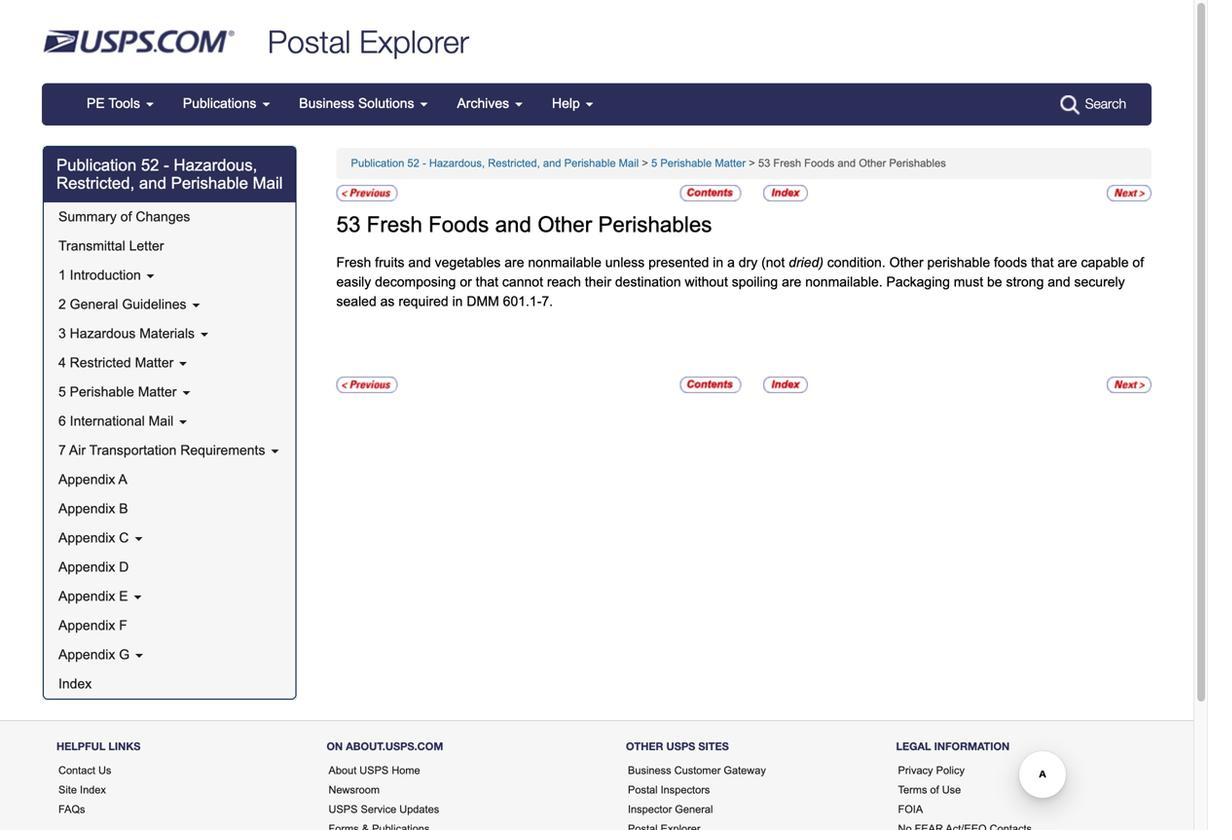 Task type: describe. For each thing, give the bounding box(es) containing it.
4 restricted matter link
[[44, 349, 296, 378]]

0 vertical spatial that
[[1032, 255, 1054, 270]]

b
[[119, 502, 128, 517]]

2 vertical spatial fresh
[[337, 255, 371, 270]]

index link
[[44, 670, 296, 699]]

appendix for appendix f
[[58, 619, 115, 634]]

4
[[58, 356, 66, 371]]

c
[[119, 531, 129, 546]]

0 horizontal spatial general
[[70, 297, 118, 312]]

postal inspectors link
[[628, 785, 710, 797]]

appendix b link
[[44, 495, 296, 524]]

presented
[[649, 255, 709, 270]]

hazardous, for publication 52 - hazardous, restricted, and perishable mail
[[174, 156, 257, 174]]

usps service updates link
[[329, 804, 439, 816]]

explorer
[[360, 23, 469, 60]]

condition. other perishable foods that are capable of easily decomposing or that cannot reach their destination without spoiling are nonmailable. packaging must be strong and securely sealed as required in dmm 601.1-7.
[[337, 255, 1145, 309]]

appendix b
[[58, 502, 128, 517]]

appendix e link
[[44, 582, 296, 612]]

0 vertical spatial fresh
[[774, 157, 802, 170]]

publication for publication 52 - hazardous, restricted, and perishable mail > 5 perishable matter > 53 fresh foods and other perishables
[[351, 157, 404, 170]]

link to contents for "5 perishable matter" image for link to "54 eggs" icon link to index icon
[[680, 185, 742, 202]]

about.usps.com
[[346, 741, 443, 753]]

privacy policy link
[[898, 765, 965, 777]]

links
[[108, 741, 141, 753]]

cannot
[[502, 274, 543, 290]]

0 vertical spatial of
[[121, 209, 132, 225]]

1 horizontal spatial foods
[[805, 157, 835, 170]]

dried)
[[789, 255, 824, 270]]

transmittal letter
[[58, 239, 164, 254]]

appendix d
[[58, 560, 129, 575]]

pe tools button
[[72, 84, 168, 123]]

summary of changes link
[[44, 203, 296, 232]]

restricted, for publication 52 - hazardous, restricted, and perishable mail > 5 perishable matter > 53 fresh foods and other perishables
[[488, 157, 540, 170]]

business for business customer gateway postal inspectors inspector general
[[628, 765, 672, 777]]

air
[[69, 443, 86, 458]]

link to "54 eggs" image
[[1107, 185, 1152, 202]]

1 > from the left
[[642, 157, 649, 170]]

7 air transportation requirements
[[58, 443, 269, 458]]

international
[[70, 414, 145, 429]]

1 vertical spatial 5 perishable matter link
[[44, 378, 296, 407]]

about usps home newsroom usps service updates
[[329, 765, 439, 816]]

postal explorer link
[[268, 23, 469, 60]]

archives
[[457, 96, 513, 111]]

customer
[[675, 765, 721, 777]]

summary
[[58, 209, 117, 225]]

6
[[58, 414, 66, 429]]

a
[[728, 255, 735, 270]]

us
[[98, 765, 111, 777]]

terms
[[898, 785, 928, 797]]

53 fresh foods and other perishables
[[337, 212, 712, 237]]

e
[[119, 589, 128, 604]]

gateway
[[724, 765, 766, 777]]

1 vertical spatial 53
[[337, 212, 361, 237]]

1 introduction link
[[44, 261, 296, 290]]

postal inside business customer gateway postal inspectors inspector general
[[628, 785, 658, 797]]

contact us site index faqs
[[58, 765, 111, 816]]

1 horizontal spatial are
[[782, 274, 802, 290]]

link to contents for "5 perishable matter" image for link to "54 eggs" image link to index icon
[[680, 377, 742, 393]]

required
[[399, 294, 449, 309]]

0 horizontal spatial publication 52 - hazardous, restricted, and perishable mail link
[[56, 152, 283, 197]]

spoiling
[[732, 274, 778, 290]]

1 horizontal spatial publication 52 - hazardous, restricted, and perishable mail link
[[351, 157, 639, 170]]

nonmailable.
[[806, 274, 883, 290]]

fresh foods and other perishables link
[[367, 212, 712, 237]]

help button
[[538, 84, 608, 123]]

52 for publication 52 - hazardous, restricted, and perishable mail
[[141, 156, 159, 174]]

6 international mail
[[58, 414, 177, 429]]

appendix a
[[58, 472, 127, 488]]

and inside publication 52 - hazardous, restricted, and perishable mail
[[139, 174, 167, 192]]

usps.com home. the profile of an eagle's head adjoining the words united states postal service are the two elements that are combined to form the corporate signature. image
[[42, 30, 235, 53]]

introduction
[[70, 268, 141, 283]]

restricted
[[70, 356, 131, 371]]

0 vertical spatial 5 perishable matter link
[[652, 157, 746, 170]]

site index link
[[58, 785, 106, 797]]

business solutions
[[299, 96, 418, 111]]

appendix c link
[[44, 524, 296, 553]]

privacy policy terms of use foia
[[898, 765, 965, 816]]

inspectors
[[661, 785, 710, 797]]

foia link
[[898, 804, 923, 816]]

pe
[[87, 96, 105, 111]]

0 horizontal spatial that
[[476, 274, 499, 290]]

legal information
[[897, 741, 1010, 753]]

letter
[[129, 239, 164, 254]]

archives button
[[443, 84, 538, 123]]

contact us link
[[58, 765, 111, 777]]

helpful
[[56, 741, 106, 753]]

a
[[118, 472, 127, 488]]

6 international mail link
[[44, 407, 296, 436]]

- for publication 52 - hazardous, restricted, and perishable mail
[[164, 156, 169, 174]]

postal explorer
[[268, 23, 469, 60]]

3 hazardous materials
[[58, 326, 199, 341]]

dry
[[739, 255, 758, 270]]

publications
[[183, 96, 260, 111]]

inspector
[[628, 804, 672, 816]]

search
[[1086, 96, 1127, 112]]

newsroom link
[[329, 785, 380, 797]]

publication 52 - hazardous, restricted, and perishable mail > 5 perishable matter > 53 fresh foods and other perishables
[[351, 157, 947, 170]]

tools
[[108, 96, 140, 111]]

1 vertical spatial fresh
[[367, 212, 423, 237]]

mail for publication 52 - hazardous, restricted, and perishable mail > 5 perishable matter > 53 fresh foods and other perishables
[[619, 157, 639, 170]]

3 hazardous materials link
[[44, 320, 296, 349]]

5 perishable matter
[[58, 385, 180, 400]]

appendix for appendix c
[[58, 531, 115, 546]]

business customer gateway postal inspectors inspector general
[[628, 765, 766, 816]]

appendix d link
[[44, 553, 296, 582]]

7
[[58, 443, 66, 458]]

capable
[[1082, 255, 1129, 270]]

changes
[[136, 209, 190, 225]]

1 horizontal spatial 53
[[759, 157, 771, 170]]

matter for 4 restricted matter
[[135, 356, 174, 371]]

search link
[[1052, 84, 1137, 125]]

0 horizontal spatial usps
[[329, 804, 358, 816]]

must
[[954, 274, 984, 290]]

restricted, for publication 52 - hazardous, restricted, and perishable mail
[[56, 174, 135, 192]]

appendix g link
[[44, 641, 296, 670]]

publications button
[[168, 84, 285, 123]]



Task type: locate. For each thing, give the bounding box(es) containing it.
business left solutions
[[299, 96, 355, 111]]

publication down solutions
[[351, 157, 404, 170]]

0 vertical spatial foods
[[805, 157, 835, 170]]

52 up changes
[[141, 156, 159, 174]]

53
[[759, 157, 771, 170], [337, 212, 361, 237]]

2 general guidelines link
[[44, 290, 296, 320]]

52 for publication 52 - hazardous, restricted, and perishable mail > 5 perishable matter > 53 fresh foods and other perishables
[[408, 157, 420, 170]]

appendix down the appendix a
[[58, 502, 115, 517]]

requirements
[[180, 443, 265, 458]]

1 vertical spatial link to contents for "5 perishable matter" image
[[680, 377, 742, 393]]

7.
[[542, 294, 553, 309]]

nonmailable
[[528, 255, 602, 270]]

helpful links
[[56, 741, 141, 753]]

publication 52 - hazardous, restricted, and perishable mail link up summary of changes link
[[56, 152, 283, 197]]

appendix f link
[[44, 612, 296, 641]]

1 vertical spatial foods
[[429, 212, 489, 237]]

0 horizontal spatial are
[[505, 255, 524, 270]]

0 vertical spatial 5
[[652, 157, 658, 170]]

link to "526 mailable live animals" image down the sealed
[[337, 377, 398, 393]]

usps for about
[[360, 765, 389, 777]]

condition.
[[828, 255, 886, 270]]

are down dried) at the right top
[[782, 274, 802, 290]]

site
[[58, 785, 77, 797]]

1 vertical spatial general
[[675, 804, 713, 816]]

- inside publication 52 - hazardous, restricted, and perishable mail
[[164, 156, 169, 174]]

perishable inside publication 52 - hazardous, restricted, and perishable mail
[[171, 174, 248, 192]]

1 vertical spatial business
[[628, 765, 672, 777]]

0 horizontal spatial hazardous,
[[174, 156, 257, 174]]

use
[[943, 785, 962, 797]]

2 link to "526 mailable live animals" image from the top
[[337, 377, 398, 393]]

matter for 5 perishable matter
[[138, 385, 177, 400]]

hazardous, down archives
[[429, 157, 485, 170]]

appendix c
[[58, 531, 133, 546]]

0 vertical spatial usps
[[667, 741, 696, 753]]

1 appendix from the top
[[58, 472, 115, 488]]

2 link to index image from the top
[[764, 377, 808, 393]]

1 vertical spatial that
[[476, 274, 499, 290]]

general down 1 introduction
[[70, 297, 118, 312]]

hazardous, for publication 52 - hazardous, restricted, and perishable mail > 5 perishable matter > 53 fresh foods and other perishables
[[429, 157, 485, 170]]

0 vertical spatial general
[[70, 297, 118, 312]]

about usps home link
[[329, 765, 420, 777]]

of inside condition. other perishable foods that are capable of easily decomposing or that cannot reach their destination without spoiling are nonmailable. packaging must be strong and securely sealed as required in dmm 601.1-7.
[[1133, 255, 1145, 270]]

home
[[392, 765, 420, 777]]

appendix up appendix f
[[58, 589, 115, 604]]

guidelines
[[122, 297, 187, 312]]

general down "inspectors"
[[675, 804, 713, 816]]

of
[[121, 209, 132, 225], [1133, 255, 1145, 270], [931, 785, 940, 797]]

or
[[460, 274, 472, 290]]

perishables
[[890, 157, 947, 170], [598, 212, 712, 237]]

mail inside publication 52 - hazardous, restricted, and perishable mail
[[253, 174, 283, 192]]

1 link to contents for "5 perishable matter" image from the top
[[680, 185, 742, 202]]

other inside condition. other perishable foods that are capable of easily decomposing or that cannot reach their destination without spoiling are nonmailable. packaging must be strong and securely sealed as required in dmm 601.1-7.
[[890, 255, 924, 270]]

sealed
[[337, 294, 377, 309]]

that up strong
[[1032, 255, 1054, 270]]

publication 52 - hazardous, restricted, and perishable mail
[[56, 156, 283, 192]]

foods
[[805, 157, 835, 170], [429, 212, 489, 237]]

search image
[[1061, 96, 1081, 115]]

1 horizontal spatial postal
[[628, 785, 658, 797]]

1 horizontal spatial in
[[713, 255, 724, 270]]

and inside condition. other perishable foods that are capable of easily decomposing or that cannot reach their destination without spoiling are nonmailable. packaging must be strong and securely sealed as required in dmm 601.1-7.
[[1048, 274, 1071, 290]]

0 horizontal spatial 52
[[141, 156, 159, 174]]

transmittal letter link
[[44, 232, 296, 261]]

2 vertical spatial usps
[[329, 804, 358, 816]]

0 horizontal spatial in
[[452, 294, 463, 309]]

1 vertical spatial 5
[[58, 385, 66, 400]]

1 link to "526 mailable live animals" image from the top
[[337, 185, 398, 202]]

0 vertical spatial matter
[[715, 157, 746, 170]]

7 appendix from the top
[[58, 648, 115, 663]]

0 vertical spatial link to contents for "5 perishable matter" image
[[680, 185, 742, 202]]

usps down on about.usps.com
[[360, 765, 389, 777]]

publication inside publication 52 - hazardous, restricted, and perishable mail
[[56, 156, 137, 174]]

- down business solutions dropdown button
[[423, 157, 426, 170]]

business inside business customer gateway postal inspectors inspector general
[[628, 765, 672, 777]]

2
[[58, 297, 66, 312]]

2 link to contents for "5 perishable matter" image from the top
[[680, 377, 742, 393]]

link to index image
[[764, 185, 808, 202], [764, 377, 808, 393]]

are
[[505, 255, 524, 270], [1058, 255, 1078, 270], [782, 274, 802, 290]]

appendix for appendix b
[[58, 502, 115, 517]]

foia
[[898, 804, 923, 816]]

updates
[[400, 804, 439, 816]]

link to "526 mailable live animals" image
[[337, 185, 398, 202], [337, 377, 398, 393]]

1 vertical spatial index
[[80, 785, 106, 797]]

publication up summary
[[56, 156, 137, 174]]

52 inside publication 52 - hazardous, restricted, and perishable mail
[[141, 156, 159, 174]]

usps down newsroom link
[[329, 804, 358, 816]]

hazardous
[[70, 326, 136, 341]]

d
[[119, 560, 129, 575]]

of inside privacy policy terms of use foia
[[931, 785, 940, 797]]

1 horizontal spatial perishables
[[890, 157, 947, 170]]

decomposing
[[375, 274, 456, 290]]

2 vertical spatial mail
[[149, 414, 174, 429]]

hazardous, inside publication 52 - hazardous, restricted, and perishable mail
[[174, 156, 257, 174]]

appendix for appendix g
[[58, 648, 115, 663]]

restricted, up 53 fresh foods and other perishables
[[488, 157, 540, 170]]

publication for publication 52 - hazardous, restricted, and perishable mail
[[56, 156, 137, 174]]

restricted, inside publication 52 - hazardous, restricted, and perishable mail
[[56, 174, 135, 192]]

link to "526 mailable live animals" image for link to "54 eggs" icon link to index icon
[[337, 185, 398, 202]]

0 horizontal spatial 5 perishable matter link
[[44, 378, 296, 407]]

appendix for appendix d
[[58, 560, 115, 575]]

dmm
[[467, 294, 499, 309]]

1 horizontal spatial >
[[749, 157, 756, 170]]

without
[[685, 274, 728, 290]]

index inside "contact us site index faqs"
[[80, 785, 106, 797]]

7 air transportation requirements link
[[44, 436, 296, 466]]

0 vertical spatial postal
[[268, 23, 351, 60]]

usps
[[667, 741, 696, 753], [360, 765, 389, 777], [329, 804, 358, 816]]

appendix down appendix b
[[58, 531, 115, 546]]

are up cannot
[[505, 255, 524, 270]]

2 horizontal spatial of
[[1133, 255, 1145, 270]]

hazardous,
[[174, 156, 257, 174], [429, 157, 485, 170]]

0 horizontal spatial foods
[[429, 212, 489, 237]]

of up the transmittal letter on the top left of the page
[[121, 209, 132, 225]]

link to "54 eggs" image
[[1107, 377, 1152, 393]]

4 appendix from the top
[[58, 560, 115, 575]]

link to "526 mailable live animals" image up fruits
[[337, 185, 398, 202]]

0 horizontal spatial mail
[[149, 414, 174, 429]]

hazardous, down 'publications'
[[174, 156, 257, 174]]

in left a
[[713, 255, 724, 270]]

link to contents for "5 perishable matter" image
[[680, 185, 742, 202], [680, 377, 742, 393]]

appendix down appendix e
[[58, 619, 115, 634]]

1 horizontal spatial 5 perishable matter link
[[652, 157, 746, 170]]

2 horizontal spatial are
[[1058, 255, 1078, 270]]

0 horizontal spatial restricted,
[[56, 174, 135, 192]]

- for publication 52 - hazardous, restricted, and perishable mail > 5 perishable matter > 53 fresh foods and other perishables
[[423, 157, 426, 170]]

5 appendix from the top
[[58, 589, 115, 604]]

(not
[[762, 255, 785, 270]]

appendix for appendix a
[[58, 472, 115, 488]]

0 vertical spatial link to index image
[[764, 185, 808, 202]]

1 introduction
[[58, 268, 145, 283]]

appendix for appendix e
[[58, 589, 115, 604]]

link to index image for link to "54 eggs" image
[[764, 377, 808, 393]]

matter
[[715, 157, 746, 170], [135, 356, 174, 371], [138, 385, 177, 400]]

perishable
[[565, 157, 616, 170], [661, 157, 712, 170], [171, 174, 248, 192], [70, 385, 134, 400]]

1 horizontal spatial general
[[675, 804, 713, 816]]

index down appendix g
[[58, 677, 92, 692]]

1 link to index image from the top
[[764, 185, 808, 202]]

1 vertical spatial perishables
[[598, 212, 712, 237]]

1 horizontal spatial usps
[[360, 765, 389, 777]]

1 horizontal spatial hazardous,
[[429, 157, 485, 170]]

fruits
[[375, 255, 405, 270]]

1 horizontal spatial restricted,
[[488, 157, 540, 170]]

link to index image for link to "54 eggs" icon
[[764, 185, 808, 202]]

easily
[[337, 274, 371, 290]]

postal up business solutions
[[268, 23, 351, 60]]

contact
[[58, 765, 95, 777]]

5 perishable matter link
[[652, 157, 746, 170], [44, 378, 296, 407]]

appendix up appendix e
[[58, 560, 115, 575]]

business inside dropdown button
[[299, 96, 355, 111]]

in down or
[[452, 294, 463, 309]]

on
[[327, 741, 343, 753]]

business up postal inspectors link
[[628, 765, 672, 777]]

0 horizontal spatial -
[[164, 156, 169, 174]]

2 vertical spatial matter
[[138, 385, 177, 400]]

usps up business customer gateway link
[[667, 741, 696, 753]]

other
[[859, 157, 887, 170], [538, 212, 592, 237], [890, 255, 924, 270], [626, 741, 664, 753]]

of left use
[[931, 785, 940, 797]]

f
[[119, 619, 127, 634]]

0 horizontal spatial 53
[[337, 212, 361, 237]]

0 vertical spatial restricted,
[[488, 157, 540, 170]]

1 vertical spatial postal
[[628, 785, 658, 797]]

mail inside "link"
[[149, 414, 174, 429]]

restricted, up summary
[[56, 174, 135, 192]]

usps for other
[[667, 741, 696, 753]]

52 down solutions
[[408, 157, 420, 170]]

1 horizontal spatial 52
[[408, 157, 420, 170]]

service
[[361, 804, 397, 816]]

in
[[713, 255, 724, 270], [452, 294, 463, 309]]

other usps sites
[[626, 741, 729, 753]]

0 vertical spatial 53
[[759, 157, 771, 170]]

information
[[935, 741, 1010, 753]]

unless
[[606, 255, 645, 270]]

1 horizontal spatial that
[[1032, 255, 1054, 270]]

that up 'dmm'
[[476, 274, 499, 290]]

0 vertical spatial perishables
[[890, 157, 947, 170]]

link to "526 mailable live animals" image for link to "54 eggs" image link to index icon
[[337, 377, 398, 393]]

1 vertical spatial restricted,
[[56, 174, 135, 192]]

strong
[[1007, 274, 1044, 290]]

postal
[[268, 23, 351, 60], [628, 785, 658, 797]]

3 appendix from the top
[[58, 531, 115, 546]]

appendix g
[[58, 648, 133, 663]]

1 vertical spatial matter
[[135, 356, 174, 371]]

transmittal
[[58, 239, 125, 254]]

publication 52 - hazardous, restricted, and perishable mail link down archives popup button
[[351, 157, 639, 170]]

faqs
[[58, 804, 85, 816]]

- up changes
[[164, 156, 169, 174]]

1 vertical spatial in
[[452, 294, 463, 309]]

2 vertical spatial of
[[931, 785, 940, 797]]

1 vertical spatial of
[[1133, 255, 1145, 270]]

1 vertical spatial link to "526 mailable live animals" image
[[337, 377, 398, 393]]

destination
[[615, 274, 681, 290]]

6 appendix from the top
[[58, 619, 115, 634]]

0 horizontal spatial of
[[121, 209, 132, 225]]

that
[[1032, 255, 1054, 270], [476, 274, 499, 290]]

0 vertical spatial link to "526 mailable live animals" image
[[337, 185, 398, 202]]

0 vertical spatial index
[[58, 677, 92, 692]]

0 vertical spatial in
[[713, 255, 724, 270]]

summary of changes
[[58, 209, 190, 225]]

transportation
[[89, 443, 177, 458]]

index down contact us link
[[80, 785, 106, 797]]

0 vertical spatial business
[[299, 96, 355, 111]]

be
[[988, 274, 1003, 290]]

1 horizontal spatial -
[[423, 157, 426, 170]]

1 horizontal spatial of
[[931, 785, 940, 797]]

0 vertical spatial mail
[[619, 157, 639, 170]]

fresh fruits and vegetables are nonmailable unless presented in a dry (not dried)
[[337, 255, 824, 270]]

1 horizontal spatial mail
[[253, 174, 283, 192]]

mail for publication 52 - hazardous, restricted, and perishable mail
[[253, 174, 283, 192]]

postal up inspector
[[628, 785, 658, 797]]

about
[[329, 765, 357, 777]]

2 horizontal spatial usps
[[667, 741, 696, 753]]

on about.usps.com
[[327, 741, 443, 753]]

1 horizontal spatial business
[[628, 765, 672, 777]]

vegetables
[[435, 255, 501, 270]]

3
[[58, 326, 66, 341]]

1 vertical spatial usps
[[360, 765, 389, 777]]

1 vertical spatial mail
[[253, 174, 283, 192]]

2 > from the left
[[749, 157, 756, 170]]

materials
[[140, 326, 195, 341]]

0 horizontal spatial perishables
[[598, 212, 712, 237]]

are left capable
[[1058, 255, 1078, 270]]

general inside business customer gateway postal inspectors inspector general
[[675, 804, 713, 816]]

help
[[552, 96, 584, 111]]

1 vertical spatial link to index image
[[764, 377, 808, 393]]

2 horizontal spatial mail
[[619, 157, 639, 170]]

terms of use link
[[898, 785, 962, 797]]

index
[[58, 677, 92, 692], [80, 785, 106, 797]]

0 horizontal spatial postal
[[268, 23, 351, 60]]

their
[[585, 274, 612, 290]]

in inside condition. other perishable foods that are capable of easily decomposing or that cannot reach their destination without spoiling are nonmailable. packaging must be strong and securely sealed as required in dmm 601.1-7.
[[452, 294, 463, 309]]

0 horizontal spatial >
[[642, 157, 649, 170]]

of right capable
[[1133, 255, 1145, 270]]

appendix up appendix b
[[58, 472, 115, 488]]

reach
[[547, 274, 581, 290]]

0 horizontal spatial 5
[[58, 385, 66, 400]]

2 appendix from the top
[[58, 502, 115, 517]]

0 horizontal spatial business
[[299, 96, 355, 111]]

1 horizontal spatial 5
[[652, 157, 658, 170]]

0 horizontal spatial publication
[[56, 156, 137, 174]]

1 horizontal spatial publication
[[351, 157, 404, 170]]

sites
[[699, 741, 729, 753]]

appendix down appendix f
[[58, 648, 115, 663]]

business for business solutions
[[299, 96, 355, 111]]

mail
[[619, 157, 639, 170], [253, 174, 283, 192], [149, 414, 174, 429]]

appendix a link
[[44, 466, 296, 495]]



Task type: vqa. For each thing, say whether or not it's contained in the screenshot.
sufficiently
no



